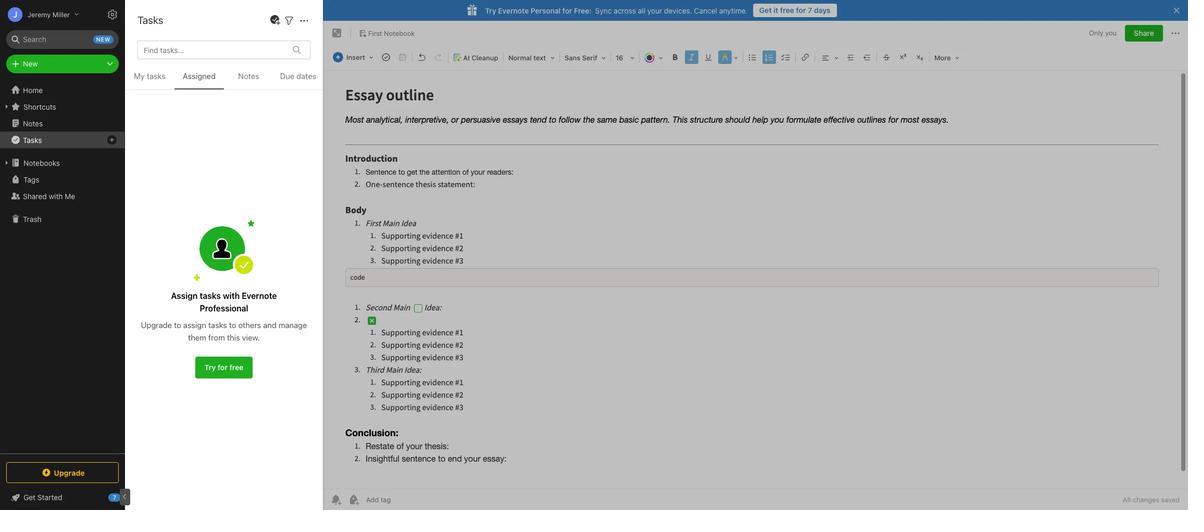 Task type: vqa. For each thing, say whether or not it's contained in the screenshot.
"Outdent" Image in the top right of the page
yes



Task type: locate. For each thing, give the bounding box(es) containing it.
more image
[[931, 50, 963, 65]]

0 horizontal spatial you
[[195, 113, 207, 122]]

2 horizontal spatial notes
[[238, 71, 259, 81]]

to
[[156, 102, 162, 111], [174, 321, 181, 330], [229, 321, 236, 330]]

0 horizontal spatial the
[[186, 102, 197, 111]]

1 vertical spatial you
[[195, 113, 207, 122]]

should
[[154, 113, 176, 122]]

essay outline
[[139, 80, 184, 89]]

Filter tasks field
[[283, 14, 295, 27]]

jeremy miller
[[28, 10, 70, 18]]

tasks inside button
[[23, 136, 42, 145]]

my
[[134, 71, 145, 81]]

bulleted list image
[[745, 50, 760, 65]]

font color image
[[641, 50, 667, 65]]

free for for
[[229, 363, 244, 372]]

notes up notes at the left of page
[[147, 31, 176, 43]]

tags button
[[0, 171, 124, 188]]

0 horizontal spatial free
[[229, 363, 244, 372]]

due
[[280, 71, 294, 81]]

free inside 'button'
[[229, 363, 244, 372]]

2 vertical spatial tasks
[[208, 321, 227, 330]]

with
[[49, 192, 63, 201], [223, 291, 240, 301]]

upgrade for upgrade to assign tasks to others and manage them from this view.
[[141, 321, 172, 330]]

new task image
[[269, 14, 281, 27]]

manage
[[279, 321, 307, 330]]

all changes saved
[[1123, 496, 1180, 505]]

1 vertical spatial tasks
[[23, 136, 42, 145]]

ai cleanup button
[[449, 50, 502, 65]]

my tasks
[[134, 71, 166, 81]]

now
[[150, 216, 164, 225]]

with up the "professional"
[[223, 291, 240, 301]]

1 vertical spatial try
[[204, 363, 216, 372]]

tasks right 'my' on the left
[[147, 71, 166, 81]]

7 left click to collapse image
[[113, 495, 116, 502]]

1 vertical spatial tasks
[[200, 291, 221, 301]]

2 do from the left
[[166, 216, 175, 225]]

tasks up the 6 notes
[[138, 14, 163, 26]]

to left assign
[[174, 321, 181, 330]]

0 horizontal spatial tasks
[[23, 136, 42, 145]]

get it free for 7 days button
[[753, 4, 837, 17]]

notes up or
[[238, 71, 259, 81]]

1 vertical spatial 7
[[113, 495, 116, 502]]

free right it
[[780, 6, 794, 15]]

do now do soon for the future
[[139, 216, 242, 225]]

try for free
[[204, 363, 244, 372]]

insert link image
[[798, 50, 813, 65]]

tasks for assign
[[200, 291, 221, 301]]

get
[[759, 6, 772, 15], [23, 494, 35, 503]]

pattern.
[[239, 102, 265, 111]]

1 vertical spatial upgrade
[[54, 469, 85, 478]]

with inside assign tasks with evernote professional
[[223, 291, 240, 301]]

only
[[1089, 29, 1103, 37]]

share
[[1134, 29, 1154, 38]]

click to collapse image
[[121, 492, 129, 504]]

tasks up from
[[208, 321, 227, 330]]

upgrade inside popup button
[[54, 469, 85, 478]]

Account field
[[0, 4, 79, 25]]

1 horizontal spatial free
[[780, 6, 794, 15]]

for
[[796, 6, 806, 15], [562, 6, 572, 15], [139, 124, 148, 133], [218, 363, 228, 372]]

1 horizontal spatial try
[[485, 6, 496, 15]]

evernote inside assign tasks with evernote professional
[[242, 291, 277, 301]]

try down from
[[204, 363, 216, 372]]

you inside note window 'element'
[[1105, 29, 1117, 37]]

to inside most analytical, interpretive, or persuasive essays tend to follow the same basic pattern. this struc ture should help you formulate effective outlines for most ...
[[156, 102, 162, 111]]

shared
[[23, 192, 47, 201]]

with left me
[[49, 192, 63, 201]]

notes down shortcuts on the top
[[23, 119, 43, 128]]

untitled
[[139, 330, 166, 339]]

1 horizontal spatial tasks
[[138, 14, 163, 26]]

the
[[186, 102, 197, 111], [209, 216, 219, 225]]

due dates button
[[273, 70, 323, 90]]

all
[[638, 6, 645, 15]]

do right now at left
[[166, 216, 175, 225]]

you down same
[[195, 113, 207, 122]]

1 horizontal spatial 7
[[808, 6, 812, 15]]

1 horizontal spatial to
[[174, 321, 181, 330]]

insert image
[[330, 50, 377, 65]]

across
[[614, 6, 636, 15]]

add a reminder image
[[330, 494, 342, 507]]

upgrade
[[141, 321, 172, 330], [54, 469, 85, 478]]

upgrade up untitled
[[141, 321, 172, 330]]

try
[[485, 6, 496, 15], [204, 363, 216, 372]]

0 horizontal spatial evernote
[[242, 291, 277, 301]]

free:
[[574, 6, 592, 15]]

for inside most analytical, interpretive, or persuasive essays tend to follow the same basic pattern. this struc ture should help you formulate effective outlines for most ...
[[139, 124, 148, 133]]

free inside button
[[780, 6, 794, 15]]

thumbnail image
[[269, 329, 315, 375]]

0 vertical spatial notes
[[147, 31, 176, 43]]

0 horizontal spatial to
[[156, 102, 162, 111]]

evernote left the personal at the top
[[498, 6, 529, 15]]

More actions and view options field
[[295, 14, 310, 27]]

7 inside help and learning task checklist field
[[113, 495, 116, 502]]

soon
[[177, 216, 194, 225]]

notes
[[144, 53, 163, 62]]

free for it
[[780, 6, 794, 15]]

sync
[[595, 6, 612, 15]]

1 horizontal spatial get
[[759, 6, 772, 15]]

the inside do now do soon for the future button
[[209, 216, 219, 225]]

0 horizontal spatial get
[[23, 494, 35, 503]]

for left most
[[139, 124, 148, 133]]

1 horizontal spatial upgrade
[[141, 321, 172, 330]]

1 vertical spatial with
[[223, 291, 240, 301]]

for
[[196, 216, 207, 225]]

get left started
[[23, 494, 35, 503]]

1 horizontal spatial do
[[166, 216, 175, 225]]

0 vertical spatial with
[[49, 192, 63, 201]]

ai cleanup
[[463, 54, 498, 62]]

1 horizontal spatial notes
[[147, 31, 176, 43]]

0 vertical spatial evernote
[[498, 6, 529, 15]]

try evernote personal for free: sync across all your devices. cancel anytime.
[[485, 6, 748, 15]]

0 horizontal spatial do
[[139, 216, 148, 225]]

the up the help
[[186, 102, 197, 111]]

tree containing home
[[0, 82, 125, 454]]

upgrade up help and learning task checklist field
[[54, 469, 85, 478]]

1 vertical spatial evernote
[[242, 291, 277, 301]]

get inside button
[[759, 6, 772, 15]]

1 vertical spatial free
[[229, 363, 244, 372]]

tree
[[0, 82, 125, 454]]

...
[[169, 124, 175, 133]]

professional
[[200, 304, 248, 313]]

add tag image
[[347, 494, 360, 507]]

7
[[808, 6, 812, 15], [113, 495, 116, 502]]

new button
[[6, 55, 119, 73]]

outline
[[160, 80, 184, 89]]

1 vertical spatial the
[[209, 216, 219, 225]]

evernote up 'others'
[[242, 291, 277, 301]]

and
[[263, 321, 276, 330]]

0 vertical spatial the
[[186, 102, 197, 111]]

1 vertical spatial notes
[[238, 71, 259, 81]]

font size image
[[612, 50, 638, 65]]

0 vertical spatial tasks
[[147, 71, 166, 81]]

try up cleanup
[[485, 6, 496, 15]]

tasks inside my tasks button
[[147, 71, 166, 81]]

0 horizontal spatial upgrade
[[54, 469, 85, 478]]

ai
[[463, 54, 470, 62]]

0 vertical spatial upgrade
[[141, 321, 172, 330]]

trash
[[23, 215, 42, 224]]

evernote
[[498, 6, 529, 15], [242, 291, 277, 301]]

outdent image
[[860, 50, 874, 65]]

to up should
[[156, 102, 162, 111]]

tasks inside assign tasks with evernote professional
[[200, 291, 221, 301]]

do now do soon for the future button
[[125, 196, 323, 258]]

0 vertical spatial get
[[759, 6, 772, 15]]

0 vertical spatial you
[[1105, 29, 1117, 37]]

checklist image
[[779, 50, 793, 65]]

7 left days
[[808, 6, 812, 15]]

most analytical, interpretive, or persuasive essays tend to follow the same basic pattern. this struc ture should help you formulate effective outlines for most ...
[[139, 91, 306, 133]]

try inside 'button'
[[204, 363, 216, 372]]

me
[[65, 192, 75, 201]]

the right "for" on the top of page
[[209, 216, 219, 225]]

trash link
[[0, 211, 124, 228]]

new search field
[[14, 30, 114, 49]]

free down this
[[229, 363, 244, 372]]

1 vertical spatial get
[[23, 494, 35, 503]]

basic
[[219, 102, 237, 111]]

it
[[774, 6, 778, 15]]

for down from
[[218, 363, 228, 372]]

shared with me link
[[0, 188, 124, 205]]

you right only on the top right
[[1105, 29, 1117, 37]]

0 horizontal spatial with
[[49, 192, 63, 201]]

free
[[780, 6, 794, 15], [229, 363, 244, 372]]

tasks
[[138, 14, 163, 26], [23, 136, 42, 145]]

help
[[178, 113, 193, 122]]

superscript image
[[896, 50, 910, 65]]

Help and Learning task checklist field
[[0, 490, 125, 507]]

devices.
[[664, 6, 692, 15]]

effective
[[243, 113, 272, 122]]

2 vertical spatial notes
[[23, 119, 43, 128]]

heading level image
[[505, 50, 558, 65]]

new
[[96, 36, 110, 43]]

for inside 'button'
[[218, 363, 228, 372]]

try for try evernote personal for free: sync across all your devices. cancel anytime.
[[485, 6, 496, 15]]

tasks button
[[0, 132, 124, 148]]

upgrade inside upgrade to assign tasks to others and manage them from this view.
[[141, 321, 172, 330]]

started
[[37, 494, 62, 503]]

0 horizontal spatial 7
[[113, 495, 116, 502]]

1 horizontal spatial you
[[1105, 29, 1117, 37]]

get for get it free for 7 days
[[759, 6, 772, 15]]

formulate
[[209, 113, 241, 122]]

get left it
[[759, 6, 772, 15]]

get inside help and learning task checklist field
[[23, 494, 35, 503]]

tasks up the "professional"
[[200, 291, 221, 301]]

do left now at left
[[139, 216, 148, 225]]

tasks
[[147, 71, 166, 81], [200, 291, 221, 301], [208, 321, 227, 330]]

to up this
[[229, 321, 236, 330]]

try for free button
[[196, 357, 252, 379]]

1 horizontal spatial with
[[223, 291, 240, 301]]

0 vertical spatial 7
[[808, 6, 812, 15]]

tasks up notebooks
[[23, 136, 42, 145]]

1 horizontal spatial the
[[209, 216, 219, 225]]

0 vertical spatial try
[[485, 6, 496, 15]]

0 horizontal spatial try
[[204, 363, 216, 372]]

for left the free: at the top
[[562, 6, 572, 15]]

0 vertical spatial free
[[780, 6, 794, 15]]

for left days
[[796, 6, 806, 15]]

0 horizontal spatial notes
[[23, 119, 43, 128]]

you inside most analytical, interpretive, or persuasive essays tend to follow the same basic pattern. this struc ture should help you formulate effective outlines for most ...
[[195, 113, 207, 122]]



Task type: describe. For each thing, give the bounding box(es) containing it.
analytical,
[[157, 91, 191, 100]]

first notebook button
[[355, 26, 418, 41]]

interpretive,
[[193, 91, 234, 100]]

anytime.
[[719, 6, 748, 15]]

most
[[139, 91, 155, 100]]

share button
[[1125, 25, 1163, 42]]

indent image
[[843, 50, 858, 65]]

note window element
[[323, 21, 1188, 511]]

subscript image
[[913, 50, 927, 65]]

jeremy
[[28, 10, 51, 18]]

assigned
[[183, 71, 216, 81]]

0 vertical spatial tasks
[[138, 14, 163, 26]]

notes inside button
[[238, 71, 259, 81]]

expand notebooks image
[[3, 159, 11, 167]]

them
[[188, 333, 206, 342]]

my tasks button
[[125, 70, 174, 90]]

cancel
[[694, 6, 717, 15]]

notebooks
[[23, 159, 60, 167]]

home link
[[0, 82, 125, 98]]

6
[[138, 53, 142, 62]]

font family image
[[561, 50, 609, 65]]

task image
[[379, 50, 393, 65]]

miller
[[53, 10, 70, 18]]

upgrade for upgrade
[[54, 469, 85, 478]]

1 horizontal spatial evernote
[[498, 6, 529, 15]]

settings image
[[106, 8, 119, 21]]

first
[[368, 29, 382, 37]]

home
[[23, 86, 43, 95]]

filter tasks image
[[283, 14, 295, 27]]

upgrade button
[[6, 463, 119, 484]]

get it free for 7 days
[[759, 6, 831, 15]]

notebook
[[384, 29, 415, 37]]

tasks for my
[[147, 71, 166, 81]]

cleanup
[[472, 54, 498, 62]]

this
[[267, 102, 282, 111]]

Search text field
[[14, 30, 111, 49]]

most
[[150, 124, 167, 133]]

italic image
[[684, 50, 699, 65]]

assigned button
[[174, 70, 224, 90]]

Note Editor text field
[[323, 71, 1188, 490]]

dates
[[296, 71, 316, 81]]

with inside shared with me 'link'
[[49, 192, 63, 201]]

for inside button
[[796, 6, 806, 15]]

same
[[199, 102, 217, 111]]

bold image
[[668, 50, 682, 65]]

note list element
[[125, 21, 323, 511]]

changes
[[1133, 496, 1159, 505]]

this
[[227, 333, 240, 342]]

2 horizontal spatial to
[[229, 321, 236, 330]]

first notebook
[[368, 29, 415, 37]]

notes inside "note list" element
[[147, 31, 176, 43]]

from
[[208, 333, 225, 342]]

tasks inside upgrade to assign tasks to others and manage them from this view.
[[208, 321, 227, 330]]

others
[[238, 321, 261, 330]]

ture
[[139, 102, 304, 122]]

outlines
[[274, 113, 301, 122]]

1 do from the left
[[139, 216, 148, 225]]

7 inside button
[[808, 6, 812, 15]]

highlight image
[[717, 50, 742, 65]]

essay
[[139, 80, 158, 89]]

notes button
[[224, 70, 273, 90]]

assign tasks with evernote professional
[[171, 291, 277, 313]]

try for try for free
[[204, 363, 216, 372]]

personal
[[531, 6, 561, 15]]

view.
[[242, 333, 260, 342]]

6 notes
[[138, 53, 163, 62]]

undo image
[[415, 50, 429, 65]]

numbered list image
[[762, 50, 777, 65]]

only you
[[1089, 29, 1117, 37]]

alignment image
[[816, 50, 842, 65]]

essays
[[283, 91, 306, 100]]

persuasive
[[244, 91, 281, 100]]

Find tasks… text field
[[140, 41, 286, 59]]

follow
[[164, 102, 184, 111]]

the inside most analytical, interpretive, or persuasive essays tend to follow the same basic pattern. this struc ture should help you formulate effective outlines for most ...
[[186, 102, 197, 111]]

untitled button
[[125, 321, 323, 383]]

future
[[221, 216, 242, 225]]

or
[[236, 91, 243, 100]]

upgrade to assign tasks to others and manage them from this view.
[[141, 321, 307, 342]]

your
[[647, 6, 662, 15]]

assign
[[183, 321, 206, 330]]

due dates
[[280, 71, 316, 81]]

get started
[[23, 494, 62, 503]]

notebooks link
[[0, 155, 124, 171]]

expand note image
[[331, 27, 343, 40]]

shortcuts
[[23, 102, 56, 111]]

days
[[814, 6, 831, 15]]

assign
[[171, 291, 198, 301]]

strikethrough image
[[879, 50, 894, 65]]

new
[[23, 59, 38, 68]]

shortcuts button
[[0, 98, 124, 115]]

underline image
[[701, 50, 716, 65]]

tags
[[23, 175, 39, 184]]

get for get started
[[23, 494, 35, 503]]

shared with me
[[23, 192, 75, 201]]

struc
[[284, 102, 304, 111]]

notes link
[[0, 115, 124, 132]]

more actions and view options image
[[298, 14, 310, 27]]

notes inside tree
[[23, 119, 43, 128]]



